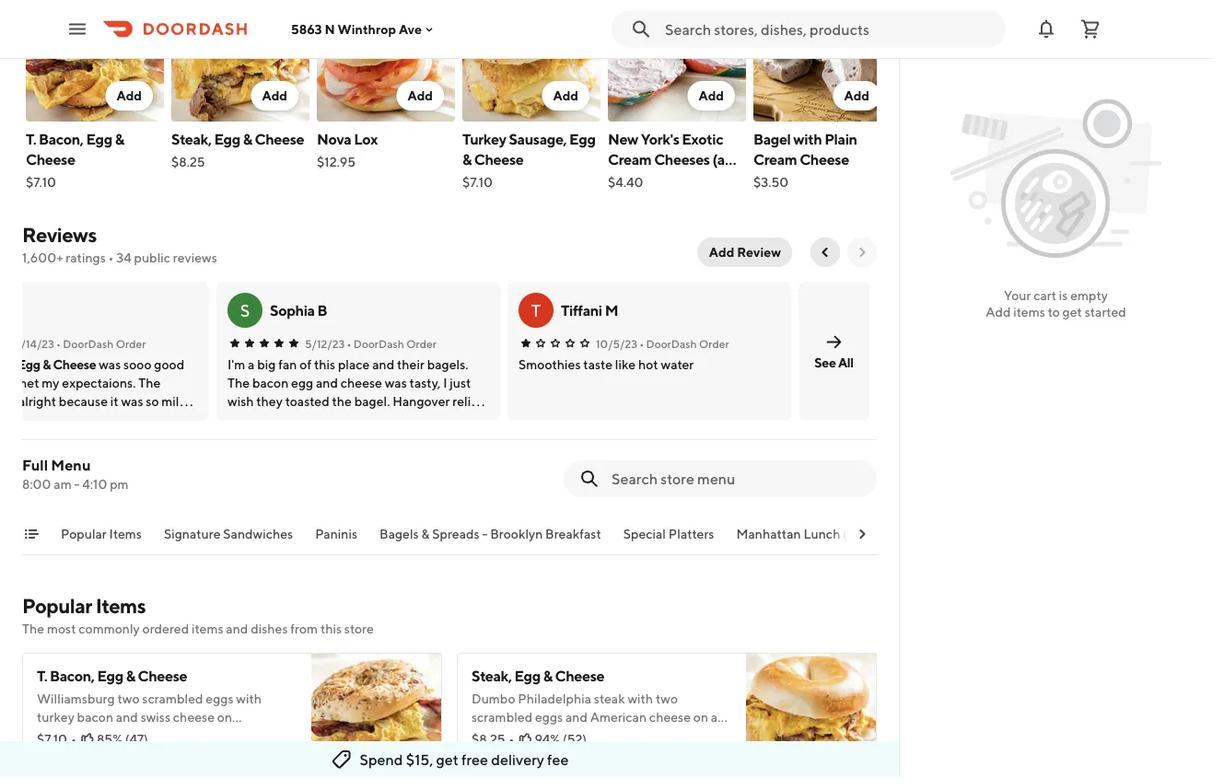 Task type: describe. For each thing, give the bounding box(es) containing it.
cart
[[1034, 288, 1056, 303]]

reviews
[[22, 223, 96, 247]]

(a
[[712, 151, 725, 168]]

& inside t. bacon, egg & cheese williamsburg two scrambled eggs with turkey bacon and swiss cheese on everything bagel.
[[126, 667, 135, 685]]

specials)
[[878, 526, 931, 542]]

5863 n winthrop ave
[[291, 21, 422, 37]]

sophia b
[[270, 302, 327, 319]]

liked for cheese
[[87, 754, 119, 769]]

american
[[590, 710, 647, 725]]

add inside add review button
[[709, 245, 734, 260]]

plain
[[472, 728, 500, 743]]

cream for new
[[608, 151, 652, 168]]

this
[[320, 621, 342, 636]]

popular items
[[61, 526, 142, 542]]

spend $15, get free delivery fee
[[360, 751, 569, 769]]

• inside reviews 1,600+ ratings • 34 public reviews
[[108, 250, 114, 265]]

cheese for t. bacon, egg & cheese williamsburg two scrambled eggs with turkey bacon and swiss cheese on everything bagel.
[[138, 667, 187, 685]]

choice)
[[608, 191, 659, 209]]

steak, egg & cheese $8.25
[[171, 130, 304, 169]]

new
[[608, 130, 638, 148]]

ordered
[[142, 621, 189, 636]]

cheese for bagel with plain cream cheese $3.50
[[800, 151, 849, 168]]

• right 5/14/23
[[56, 337, 61, 350]]

bagel. for dumbo
[[503, 728, 538, 743]]

manhattan lunch (tony specials)
[[736, 526, 931, 542]]

tiffani
[[561, 302, 602, 319]]

spreads
[[432, 526, 480, 542]]

popular for popular items
[[61, 526, 107, 542]]

empty
[[1070, 288, 1108, 303]]

special platters
[[623, 526, 714, 542]]

full
[[22, 456, 48, 474]]

cream for bagel
[[753, 151, 797, 168]]

bacon, for t. bacon, egg & cheese $7.10
[[39, 130, 83, 148]]

& inside button
[[421, 526, 430, 542]]

eggs inside t. bacon, egg & cheese williamsburg two scrambled eggs with turkey bacon and swiss cheese on everything bagel.
[[206, 691, 233, 706]]

0 items, open order cart image
[[1079, 18, 1102, 40]]

$7.10 for turkey sausage, egg & cheese
[[462, 175, 493, 190]]

swiss
[[141, 710, 170, 725]]

1 vertical spatial t. bacon, egg & cheese image
[[311, 653, 442, 778]]

items inside your cart is empty add items to get started
[[1013, 304, 1045, 320]]

all
[[838, 355, 853, 370]]

new york's exotic cream cheeses (a bagel of your choice)
[[608, 130, 725, 209]]

add button for nova lox
[[396, 81, 444, 111]]

brooklyn
[[490, 526, 543, 542]]

8:00
[[22, 477, 51, 492]]

scroll menu navigation right image
[[855, 527, 869, 542]]

breakfast
[[545, 526, 601, 542]]

• right 10/5/23
[[639, 337, 644, 350]]

(52)
[[563, 732, 587, 747]]

exotic
[[682, 130, 723, 148]]

signature sandwiches button
[[164, 525, 293, 554]]

$7.10 •
[[37, 732, 76, 747]]

$3.50
[[753, 175, 789, 190]]

paninis
[[315, 526, 357, 542]]

cheese inside steak, egg & cheese dumbo philadelphia steak with two scrambled eggs and american cheese on a plain bagel.
[[555, 667, 604, 685]]

york's
[[641, 130, 679, 148]]

add button for bagel with plain cream cheese
[[833, 81, 880, 111]]

on inside steak, egg & cheese dumbo philadelphia steak with two scrambled eggs and american cheese on a plain bagel.
[[693, 710, 708, 725]]

next image
[[855, 245, 869, 260]]

williamsburg
[[37, 691, 115, 706]]

bacon, for t. bacon, egg & cheese williamsburg two scrambled eggs with turkey bacon and swiss cheese on everything bagel.
[[50, 667, 94, 685]]

bagels
[[380, 526, 419, 542]]

5/14/23 • doordash order
[[14, 337, 146, 350]]

turkey sausage, egg & cheese image
[[462, 0, 600, 122]]

s
[[240, 300, 250, 320]]

& inside turkey sausage, egg & cheese $7.10
[[462, 151, 472, 168]]

turkey sausage, egg & cheese $7.10
[[462, 130, 595, 190]]

most for bacon,
[[56, 754, 85, 769]]

cheese inside t. bacon, egg & cheese williamsburg two scrambled eggs with turkey bacon and swiss cheese on everything bagel.
[[173, 710, 215, 725]]

34
[[116, 250, 131, 265]]

bagel inside bagel with plain cream cheese $3.50
[[753, 130, 791, 148]]

• doordash order for t
[[639, 337, 729, 350]]

egg inside steak, egg & cheese dumbo philadelphia steak with two scrambled eggs and american cheese on a plain bagel.
[[514, 667, 541, 685]]

menu
[[51, 456, 91, 474]]

t. for t. bacon, egg & cheese $7.10
[[26, 130, 36, 148]]

$7.10 for t. bacon, egg & cheese
[[26, 175, 56, 190]]

$15,
[[406, 751, 433, 769]]

steak
[[594, 691, 625, 706]]

• doordash order for s
[[347, 337, 437, 350]]

most
[[47, 621, 76, 636]]

your inside your cart is empty add items to get started
[[1004, 288, 1031, 303]]

store
[[344, 621, 374, 636]]

cheese for t. bacon, egg & cheese $7.10
[[26, 151, 75, 168]]

is
[[1059, 288, 1068, 303]]

review
[[737, 245, 781, 260]]

85%
[[97, 732, 122, 747]]

b
[[317, 302, 327, 319]]

$8.25 •
[[472, 732, 514, 747]]

signature
[[164, 526, 221, 542]]

special
[[623, 526, 666, 542]]

5/12/23
[[305, 337, 345, 350]]

bagels & spreads - brooklyn breakfast button
[[380, 525, 601, 554]]

bagel. for cheese
[[102, 728, 138, 743]]

see all
[[814, 355, 853, 370]]

cheese inside steak, egg & cheese $8.25
[[255, 130, 304, 148]]

two inside t. bacon, egg & cheese williamsburg two scrambled eggs with turkey bacon and swiss cheese on everything bagel.
[[117, 691, 140, 706]]

items inside popular items the most commonly ordered items and dishes from this store
[[192, 621, 223, 636]]

steak, for steak, egg & cheese dumbo philadelphia steak with two scrambled eggs and american cheese on a plain bagel.
[[472, 667, 512, 685]]

add button for steak, egg & cheese
[[251, 81, 298, 111]]

1 vertical spatial $8.25
[[472, 732, 505, 747]]

new york's exotic cream cheeses (a bagel of your choice) image
[[608, 0, 746, 122]]

cheese inside steak, egg & cheese dumbo philadelphia steak with two scrambled eggs and american cheese on a plain bagel.
[[649, 710, 691, 725]]

add inside your cart is empty add items to get started
[[986, 304, 1011, 320]]

egg for t. bacon, egg & cheese williamsburg two scrambled eggs with turkey bacon and swiss cheese on everything bagel.
[[97, 667, 123, 685]]

tiffani m
[[561, 302, 618, 319]]

winthrop
[[338, 21, 396, 37]]

t. for t. bacon, egg & cheese williamsburg two scrambled eggs with turkey bacon and swiss cheese on everything bagel.
[[37, 667, 47, 685]]

order for s
[[406, 337, 437, 350]]

n
[[325, 21, 335, 37]]

$12.95
[[317, 154, 356, 169]]

5863 n winthrop ave button
[[291, 21, 437, 37]]

to
[[1048, 304, 1060, 320]]



Task type: vqa. For each thing, say whether or not it's contained in the screenshot.


Task type: locate. For each thing, give the bounding box(es) containing it.
0 horizontal spatial and
[[116, 710, 138, 725]]

doordash right 5/14/23
[[63, 337, 114, 350]]

$7.10 down turkey
[[462, 175, 493, 190]]

1 vertical spatial items
[[192, 621, 223, 636]]

cheese down plain
[[800, 151, 849, 168]]

sophia
[[270, 302, 315, 319]]

popular for popular items the most commonly ordered items and dishes from this store
[[22, 594, 92, 618]]

on
[[217, 710, 232, 725], [693, 710, 708, 725]]

Store search: begin typing to search for stores available on DoorDash text field
[[665, 19, 995, 39]]

1 liked from the left
[[87, 754, 119, 769]]

on right swiss
[[217, 710, 232, 725]]

cheese down turkey
[[474, 151, 524, 168]]

#3 most liked
[[37, 754, 119, 769]]

0 vertical spatial get
[[1062, 304, 1082, 320]]

1 horizontal spatial • doordash order
[[639, 337, 729, 350]]

1 cheese from the left
[[173, 710, 215, 725]]

cream up $3.50 at the top of page
[[753, 151, 797, 168]]

1 on from the left
[[217, 710, 232, 725]]

t. bacon, egg & cheese image
[[26, 0, 164, 122], [311, 653, 442, 778]]

0 vertical spatial -
[[74, 477, 80, 492]]

paninis button
[[315, 525, 357, 554]]

2 cheese from the left
[[649, 710, 691, 725]]

signature sandwiches
[[164, 526, 293, 542]]

85% (47)
[[97, 732, 148, 747]]

and left dishes
[[226, 621, 248, 636]]

0 vertical spatial steak, egg & cheese image
[[171, 0, 309, 122]]

scrambled
[[142, 691, 203, 706], [472, 710, 533, 725]]

most right #3
[[56, 754, 85, 769]]

steak, inside steak, egg & cheese dumbo philadelphia steak with two scrambled eggs and american cheese on a plain bagel.
[[472, 667, 512, 685]]

0 horizontal spatial • doordash order
[[347, 337, 437, 350]]

2 liked from the left
[[520, 754, 551, 769]]

1 horizontal spatial scrambled
[[472, 710, 533, 725]]

0 vertical spatial t. bacon, egg & cheese image
[[26, 0, 164, 122]]

get inside your cart is empty add items to get started
[[1062, 304, 1082, 320]]

1 horizontal spatial two
[[656, 691, 678, 706]]

commonly
[[79, 621, 140, 636]]

free
[[461, 751, 488, 769]]

steak, egg & cheese image
[[171, 0, 309, 122], [746, 653, 877, 778]]

0 horizontal spatial scrambled
[[142, 691, 203, 706]]

liked
[[87, 754, 119, 769], [520, 754, 551, 769]]

bacon,
[[39, 130, 83, 148], [50, 667, 94, 685]]

cheese up swiss
[[138, 667, 187, 685]]

scrambled inside steak, egg & cheese dumbo philadelphia steak with two scrambled eggs and american cheese on a plain bagel.
[[472, 710, 533, 725]]

lunch
[[804, 526, 840, 542]]

cheese up philadelphia
[[555, 667, 604, 685]]

nova lox $12.95
[[317, 130, 378, 169]]

popular inside button
[[61, 526, 107, 542]]

popular items button
[[61, 525, 142, 554]]

items down cart
[[1013, 304, 1045, 320]]

popular inside popular items the most commonly ordered items and dishes from this store
[[22, 594, 92, 618]]

• right 5/12/23
[[347, 337, 351, 350]]

liked down 94%
[[520, 754, 551, 769]]

with left plain
[[793, 130, 822, 148]]

#3
[[37, 754, 53, 769]]

bagel. up delivery
[[503, 728, 538, 743]]

turkey
[[37, 710, 74, 725]]

and inside steak, egg & cheese dumbo philadelphia steak with two scrambled eggs and american cheese on a plain bagel.
[[565, 710, 588, 725]]

items for popular items the most commonly ordered items and dishes from this store
[[96, 594, 146, 618]]

items right the ordered
[[192, 621, 223, 636]]

0 horizontal spatial t.
[[26, 130, 36, 148]]

1 vertical spatial get
[[436, 751, 458, 769]]

cheese inside turkey sausage, egg & cheese $7.10
[[474, 151, 524, 168]]

nova lox image
[[317, 0, 455, 122]]

get left "free" at the bottom of the page
[[436, 751, 458, 769]]

m
[[605, 302, 618, 319]]

doordash for t
[[646, 337, 697, 350]]

cheese up 'reviews' link
[[26, 151, 75, 168]]

cheese
[[173, 710, 215, 725], [649, 710, 691, 725]]

scrambled up swiss
[[142, 691, 203, 706]]

1 vertical spatial your
[[1004, 288, 1031, 303]]

4:10
[[82, 477, 107, 492]]

everything
[[37, 728, 100, 743]]

1 horizontal spatial cheese
[[649, 710, 691, 725]]

1 vertical spatial eggs
[[535, 710, 563, 725]]

items
[[109, 526, 142, 542], [96, 594, 146, 618]]

nova
[[317, 130, 351, 148]]

bacon, inside t. bacon, egg & cheese williamsburg two scrambled eggs with turkey bacon and swiss cheese on everything bagel.
[[50, 667, 94, 685]]

1 horizontal spatial order
[[406, 337, 437, 350]]

1 horizontal spatial cream
[[753, 151, 797, 168]]

0 vertical spatial items
[[109, 526, 142, 542]]

with inside t. bacon, egg & cheese williamsburg two scrambled eggs with turkey bacon and swiss cheese on everything bagel.
[[236, 691, 262, 706]]

1 two from the left
[[117, 691, 140, 706]]

steak, egg & cheese dumbo philadelphia steak with two scrambled eggs and american cheese on a plain bagel.
[[472, 667, 718, 743]]

special platters button
[[623, 525, 714, 554]]

2 horizontal spatial with
[[793, 130, 822, 148]]

0 horizontal spatial $8.25
[[171, 154, 205, 169]]

2 horizontal spatial and
[[565, 710, 588, 725]]

open menu image
[[66, 18, 88, 40]]

bagel with plain cream cheese image
[[753, 0, 892, 122]]

2 on from the left
[[693, 710, 708, 725]]

cheese left a
[[649, 710, 691, 725]]

0 vertical spatial popular
[[61, 526, 107, 542]]

0 horizontal spatial bagel
[[608, 171, 645, 188]]

0 vertical spatial $8.25
[[171, 154, 205, 169]]

& inside steak, egg & cheese dumbo philadelphia steak with two scrambled eggs and american cheese on a plain bagel.
[[543, 667, 552, 685]]

0 vertical spatial t.
[[26, 130, 36, 148]]

public
[[134, 250, 170, 265]]

94% (52)
[[535, 732, 587, 747]]

your inside new york's exotic cream cheeses (a bagel of your choice)
[[664, 171, 694, 188]]

egg inside turkey sausage, egg & cheese $7.10
[[569, 130, 595, 148]]

1 vertical spatial -
[[482, 526, 488, 542]]

cream inside bagel with plain cream cheese $3.50
[[753, 151, 797, 168]]

egg for turkey sausage, egg & cheese $7.10
[[569, 130, 595, 148]]

10/5/23
[[596, 337, 637, 350]]

1 vertical spatial steak, egg & cheese image
[[746, 653, 877, 778]]

add button for t. bacon, egg & cheese
[[105, 81, 153, 111]]

1 most from the left
[[56, 754, 85, 769]]

(47)
[[125, 732, 148, 747]]

eggs down popular items the most commonly ordered items and dishes from this store
[[206, 691, 233, 706]]

egg for t. bacon, egg & cheese $7.10
[[86, 130, 112, 148]]

1 horizontal spatial bagel.
[[503, 728, 538, 743]]

• doordash order right 10/5/23
[[639, 337, 729, 350]]

steak, inside steak, egg & cheese $8.25
[[171, 130, 211, 148]]

egg inside t. bacon, egg & cheese williamsburg two scrambled eggs with turkey bacon and swiss cheese on everything bagel.
[[97, 667, 123, 685]]

1 vertical spatial scrambled
[[472, 710, 533, 725]]

-
[[74, 477, 80, 492], [482, 526, 488, 542]]

3 doordash from the left
[[646, 337, 697, 350]]

0 horizontal spatial order
[[116, 337, 146, 350]]

0 horizontal spatial cheese
[[173, 710, 215, 725]]

bacon
[[77, 710, 113, 725]]

1 vertical spatial t.
[[37, 667, 47, 685]]

0 horizontal spatial t. bacon, egg & cheese image
[[26, 0, 164, 122]]

t
[[531, 300, 541, 320]]

•
[[108, 250, 114, 265], [56, 337, 61, 350], [347, 337, 351, 350], [639, 337, 644, 350], [71, 732, 76, 747], [509, 732, 514, 747]]

see all link
[[799, 282, 869, 421]]

items inside popular items the most commonly ordered items and dishes from this store
[[96, 594, 146, 618]]

add button for turkey sausage, egg & cheese
[[542, 81, 589, 111]]

add button for new york's exotic cream cheeses (a bagel of your choice)
[[687, 81, 735, 111]]

• up #3 most liked
[[71, 732, 76, 747]]

reviews
[[173, 250, 217, 265]]

see
[[814, 355, 836, 370]]

t. bacon, egg & cheese $7.10
[[26, 130, 124, 190]]

0 vertical spatial bagel
[[753, 130, 791, 148]]

show menu categories image
[[24, 527, 39, 542]]

add
[[116, 88, 142, 103], [262, 88, 287, 103], [407, 88, 433, 103], [553, 88, 578, 103], [699, 88, 724, 103], [844, 88, 869, 103], [709, 245, 734, 260], [986, 304, 1011, 320], [395, 750, 420, 765], [829, 750, 855, 765]]

1 • doordash order from the left
[[347, 337, 437, 350]]

your left cart
[[1004, 288, 1031, 303]]

items inside popular items button
[[109, 526, 142, 542]]

1 horizontal spatial on
[[693, 710, 708, 725]]

$7.10 down turkey at the left
[[37, 732, 67, 747]]

0 horizontal spatial steak,
[[171, 130, 211, 148]]

0 horizontal spatial cream
[[608, 151, 652, 168]]

bagel. inside t. bacon, egg & cheese williamsburg two scrambled eggs with turkey bacon and swiss cheese on everything bagel.
[[102, 728, 138, 743]]

egg inside steak, egg & cheese $8.25
[[214, 130, 240, 148]]

steak, for steak, egg & cheese $8.25
[[171, 130, 211, 148]]

items down pm
[[109, 526, 142, 542]]

cheese left nova on the left of page
[[255, 130, 304, 148]]

0 horizontal spatial items
[[192, 621, 223, 636]]

most for egg
[[488, 754, 517, 769]]

1 vertical spatial items
[[96, 594, 146, 618]]

bagel with plain cream cheese $3.50
[[753, 130, 857, 190]]

(tony
[[843, 526, 875, 542]]

two
[[117, 691, 140, 706], [656, 691, 678, 706]]

most right #1
[[488, 754, 517, 769]]

order for t
[[699, 337, 729, 350]]

1 horizontal spatial steak, egg & cheese image
[[746, 653, 877, 778]]

1 cream from the left
[[608, 151, 652, 168]]

1 horizontal spatial and
[[226, 621, 248, 636]]

am
[[54, 477, 72, 492]]

cream
[[608, 151, 652, 168], [753, 151, 797, 168]]

2 bagel. from the left
[[503, 728, 538, 743]]

2 cream from the left
[[753, 151, 797, 168]]

94%
[[535, 732, 560, 747]]

1 vertical spatial steak,
[[472, 667, 512, 685]]

popular items the most commonly ordered items and dishes from this store
[[22, 594, 374, 636]]

two inside steak, egg & cheese dumbo philadelphia steak with two scrambled eggs and american cheese on a plain bagel.
[[656, 691, 678, 706]]

0 horizontal spatial most
[[56, 754, 85, 769]]

2 two from the left
[[656, 691, 678, 706]]

0 horizontal spatial bagel.
[[102, 728, 138, 743]]

two up 85% (47)
[[117, 691, 140, 706]]

on inside t. bacon, egg & cheese williamsburg two scrambled eggs with turkey bacon and swiss cheese on everything bagel.
[[217, 710, 232, 725]]

0 vertical spatial steak,
[[171, 130, 211, 148]]

1 vertical spatial bacon,
[[50, 667, 94, 685]]

$4.40
[[608, 175, 643, 190]]

and up (52)
[[565, 710, 588, 725]]

cheeses
[[654, 151, 710, 168]]

with inside bagel with plain cream cheese $3.50
[[793, 130, 822, 148]]

• doordash order right 5/12/23
[[347, 337, 437, 350]]

1 horizontal spatial steak,
[[472, 667, 512, 685]]

1 horizontal spatial items
[[1013, 304, 1045, 320]]

your cart is empty add items to get started
[[986, 288, 1126, 320]]

0 vertical spatial items
[[1013, 304, 1045, 320]]

doordash right 10/5/23
[[646, 337, 697, 350]]

two right steak
[[656, 691, 678, 706]]

eggs down philadelphia
[[535, 710, 563, 725]]

2 • doordash order from the left
[[639, 337, 729, 350]]

5863
[[291, 21, 322, 37]]

bacon, inside t. bacon, egg & cheese $7.10
[[39, 130, 83, 148]]

reviews link
[[22, 223, 96, 247]]

0 horizontal spatial two
[[117, 691, 140, 706]]

$7.10 inside turkey sausage, egg & cheese $7.10
[[462, 175, 493, 190]]

bagel up choice)
[[608, 171, 645, 188]]

#1
[[472, 754, 486, 769]]

- inside button
[[482, 526, 488, 542]]

of
[[648, 171, 661, 188]]

• up delivery
[[509, 732, 514, 747]]

bagel. inside steak, egg & cheese dumbo philadelphia steak with two scrambled eggs and american cheese on a plain bagel.
[[503, 728, 538, 743]]

t. inside t. bacon, egg & cheese williamsburg two scrambled eggs with turkey bacon and swiss cheese on everything bagel.
[[37, 667, 47, 685]]

cream down new
[[608, 151, 652, 168]]

5/14/23
[[14, 337, 54, 350]]

1 horizontal spatial with
[[628, 691, 653, 706]]

3 order from the left
[[699, 337, 729, 350]]

$8.25
[[171, 154, 205, 169], [472, 732, 505, 747]]

a
[[711, 710, 718, 725]]

cheese inside t. bacon, egg & cheese williamsburg two scrambled eggs with turkey bacon and swiss cheese on everything bagel.
[[138, 667, 187, 685]]

notification bell image
[[1035, 18, 1057, 40]]

your
[[664, 171, 694, 188], [1004, 288, 1031, 303]]

- inside full menu 8:00 am - 4:10 pm
[[74, 477, 80, 492]]

ratings
[[66, 250, 106, 265]]

delivery
[[491, 751, 544, 769]]

bagel.
[[102, 728, 138, 743], [503, 728, 538, 743]]

0 horizontal spatial with
[[236, 691, 262, 706]]

1 horizontal spatial get
[[1062, 304, 1082, 320]]

2 horizontal spatial order
[[699, 337, 729, 350]]

ave
[[399, 21, 422, 37]]

• doordash order
[[347, 337, 437, 350], [639, 337, 729, 350]]

eggs inside steak, egg & cheese dumbo philadelphia steak with two scrambled eggs and american cheese on a plain bagel.
[[535, 710, 563, 725]]

0 horizontal spatial steak, egg & cheese image
[[171, 0, 309, 122]]

0 horizontal spatial doordash
[[63, 337, 114, 350]]

scrambled inside t. bacon, egg & cheese williamsburg two scrambled eggs with turkey bacon and swiss cheese on everything bagel.
[[142, 691, 203, 706]]

with up american on the bottom of the page
[[628, 691, 653, 706]]

1 horizontal spatial eggs
[[535, 710, 563, 725]]

- right spreads
[[482, 526, 488, 542]]

1 horizontal spatial t. bacon, egg & cheese image
[[311, 653, 442, 778]]

Item Search search field
[[612, 469, 862, 489]]

• left the 34
[[108, 250, 114, 265]]

manhattan lunch (tony specials) button
[[736, 525, 931, 554]]

1 horizontal spatial liked
[[520, 754, 551, 769]]

0 vertical spatial your
[[664, 171, 694, 188]]

full menu 8:00 am - 4:10 pm
[[22, 456, 129, 492]]

0 horizontal spatial get
[[436, 751, 458, 769]]

bagel inside new york's exotic cream cheeses (a bagel of your choice)
[[608, 171, 645, 188]]

cheese for turkey sausage, egg & cheese $7.10
[[474, 151, 524, 168]]

2 horizontal spatial doordash
[[646, 337, 697, 350]]

2 doordash from the left
[[354, 337, 404, 350]]

add review button
[[698, 238, 792, 267]]

pm
[[110, 477, 129, 492]]

cheese right swiss
[[173, 710, 215, 725]]

1 doordash from the left
[[63, 337, 114, 350]]

your down the cheeses
[[664, 171, 694, 188]]

reviews 1,600+ ratings • 34 public reviews
[[22, 223, 217, 265]]

1,600+
[[22, 250, 63, 265]]

philadelphia
[[518, 691, 591, 706]]

bagel. down bacon
[[102, 728, 138, 743]]

1 horizontal spatial doordash
[[354, 337, 404, 350]]

egg inside t. bacon, egg & cheese $7.10
[[86, 130, 112, 148]]

and inside popular items the most commonly ordered items and dishes from this store
[[226, 621, 248, 636]]

1 bagel. from the left
[[102, 728, 138, 743]]

on left a
[[693, 710, 708, 725]]

liked down 85%
[[87, 754, 119, 769]]

t. inside t. bacon, egg & cheese $7.10
[[26, 130, 36, 148]]

doordash for s
[[354, 337, 404, 350]]

1 horizontal spatial bagel
[[753, 130, 791, 148]]

1 horizontal spatial t.
[[37, 667, 47, 685]]

cheese inside bagel with plain cream cheese $3.50
[[800, 151, 849, 168]]

and inside t. bacon, egg & cheese williamsburg two scrambled eggs with turkey bacon and swiss cheese on everything bagel.
[[116, 710, 138, 725]]

2 most from the left
[[488, 754, 517, 769]]

previous image
[[818, 245, 833, 260]]

bagel up $3.50 at the top of page
[[753, 130, 791, 148]]

popular down 4:10
[[61, 526, 107, 542]]

1 horizontal spatial $8.25
[[472, 732, 505, 747]]

1 horizontal spatial -
[[482, 526, 488, 542]]

0 horizontal spatial liked
[[87, 754, 119, 769]]

1 order from the left
[[116, 337, 146, 350]]

cheese inside t. bacon, egg & cheese $7.10
[[26, 151, 75, 168]]

0 vertical spatial scrambled
[[142, 691, 203, 706]]

from
[[290, 621, 318, 636]]

0 horizontal spatial your
[[664, 171, 694, 188]]

items up commonly
[[96, 594, 146, 618]]

t. bacon, egg & cheese williamsburg two scrambled eggs with turkey bacon and swiss cheese on everything bagel.
[[37, 667, 262, 743]]

with inside steak, egg & cheese dumbo philadelphia steak with two scrambled eggs and american cheese on a plain bagel.
[[628, 691, 653, 706]]

get right "to" at the right of page
[[1062, 304, 1082, 320]]

sausage,
[[509, 130, 567, 148]]

1 vertical spatial popular
[[22, 594, 92, 618]]

0 vertical spatial bacon,
[[39, 130, 83, 148]]

$7.10 up 'reviews' link
[[26, 175, 56, 190]]

items for popular items
[[109, 526, 142, 542]]

$7.10 inside t. bacon, egg & cheese $7.10
[[26, 175, 56, 190]]

- right am in the bottom left of the page
[[74, 477, 80, 492]]

0 horizontal spatial eggs
[[206, 691, 233, 706]]

& inside t. bacon, egg & cheese $7.10
[[115, 130, 124, 148]]

2 order from the left
[[406, 337, 437, 350]]

1 vertical spatial bagel
[[608, 171, 645, 188]]

$8.25 inside steak, egg & cheese $8.25
[[171, 154, 205, 169]]

0 horizontal spatial -
[[74, 477, 80, 492]]

with down dishes
[[236, 691, 262, 706]]

spend
[[360, 751, 403, 769]]

cream inside new york's exotic cream cheeses (a bagel of your choice)
[[608, 151, 652, 168]]

manhattan
[[736, 526, 801, 542]]

popular
[[61, 526, 107, 542], [22, 594, 92, 618]]

0 horizontal spatial on
[[217, 710, 232, 725]]

items
[[1013, 304, 1045, 320], [192, 621, 223, 636]]

0 vertical spatial eggs
[[206, 691, 233, 706]]

liked for dumbo
[[520, 754, 551, 769]]

and up 85% (47)
[[116, 710, 138, 725]]

started
[[1085, 304, 1126, 320]]

order
[[116, 337, 146, 350], [406, 337, 437, 350], [699, 337, 729, 350]]

doordash right 5/12/23
[[354, 337, 404, 350]]

scrambled down dumbo
[[472, 710, 533, 725]]

& inside steak, egg & cheese $8.25
[[243, 130, 252, 148]]

dishes
[[251, 621, 288, 636]]

1 horizontal spatial most
[[488, 754, 517, 769]]

popular up most
[[22, 594, 92, 618]]

1 horizontal spatial your
[[1004, 288, 1031, 303]]



